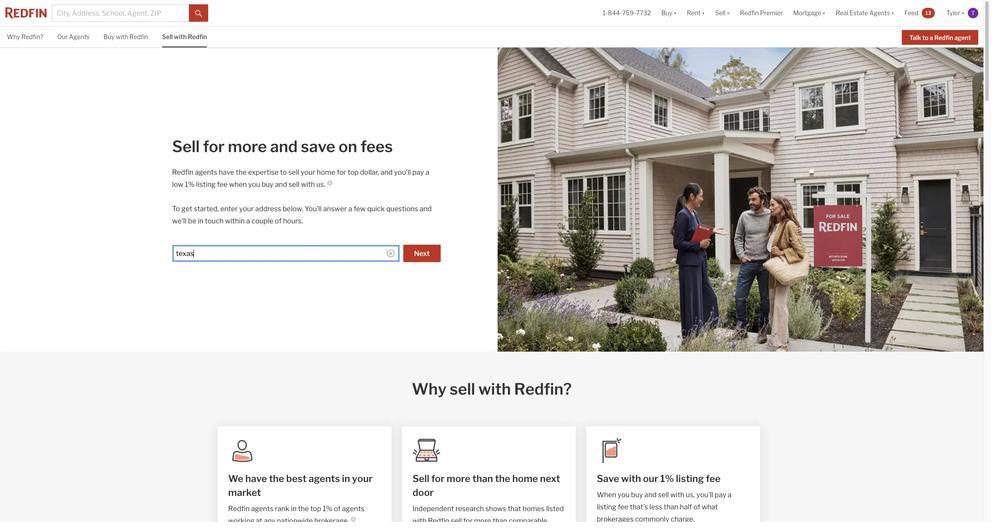 Task type: describe. For each thing, give the bounding box(es) containing it.
illustration of a bag of money image
[[413, 437, 440, 465]]

than inside "independent research shows that homes listed with redfin sell for more than comparabl"
[[493, 517, 507, 522]]

when
[[229, 180, 247, 189]]

you'll inside when you buy and sell with us, you'll pay a listing fee that's less than half of what brokerages commonly charge.
[[696, 491, 713, 499]]

started,
[[194, 205, 219, 213]]

get
[[182, 205, 192, 213]]

the inside the we have the best agents in your market
[[269, 473, 284, 484]]

why sell with redfin?
[[412, 379, 572, 399]]

independent research shows that homes listed with redfin sell for more than comparabl
[[413, 505, 564, 522]]

▾ for buy ▾
[[674, 9, 677, 17]]

rent ▾ button
[[687, 0, 705, 26]]

hours.
[[283, 217, 303, 225]]

7732
[[636, 9, 651, 17]]

tyler ▾
[[946, 9, 965, 17]]

our
[[57, 33, 68, 40]]

illustration of a yard sign image
[[597, 437, 625, 465]]

1-844-759-7732
[[603, 9, 651, 17]]

we have the best agents in your market link
[[228, 472, 381, 499]]

▾ for rent ▾
[[702, 9, 705, 17]]

couple
[[252, 217, 273, 225]]

disclaimer image
[[351, 517, 356, 522]]

door
[[413, 487, 434, 498]]

sell inside when you buy and sell with us, you'll pay a listing fee that's less than half of what brokerages commonly charge.
[[658, 491, 669, 499]]

pay inside when you buy and sell with us, you'll pay a listing fee that's less than half of what brokerages commonly charge.
[[715, 491, 726, 499]]

listing inside when you buy and sell with us, you'll pay a listing fee that's less than half of what brokerages commonly charge.
[[597, 503, 616, 511]]

next
[[540, 473, 560, 484]]

your inside the we have the best agents in your market
[[352, 473, 373, 484]]

listing inside "redfin agents have the expertise to sell your home for top dollar, and you'll pay a low 1% listing fee when you buy and sell with us."
[[196, 180, 216, 189]]

dollar,
[[360, 168, 379, 176]]

market
[[228, 487, 261, 498]]

to get started, enter your address below. you'll answer a few quick questions and we'll be in touch within a couple of hours.
[[172, 205, 432, 225]]

buy inside when you buy and sell with us, you'll pay a listing fee that's less than half of what brokerages commonly charge.
[[631, 491, 643, 499]]

759-
[[622, 9, 636, 17]]

0 vertical spatial redfin?
[[21, 33, 43, 40]]

best
[[286, 473, 307, 484]]

us,
[[686, 491, 695, 499]]

buy for buy ▾
[[661, 9, 672, 17]]

rank
[[275, 505, 289, 513]]

commonly
[[635, 515, 669, 522]]

brokerage.
[[314, 517, 349, 522]]

top inside redfin agents rank in the top 1% of agents working at any nationwide brokerage.
[[310, 505, 321, 513]]

premier
[[760, 9, 783, 17]]

agents inside the we have the best agents in your market
[[309, 473, 340, 484]]

real estate agents ▾ link
[[836, 0, 894, 26]]

1 vertical spatial redfin?
[[514, 379, 572, 399]]

why redfin? link
[[7, 27, 43, 46]]

a inside button
[[930, 34, 933, 41]]

an agent with customers in front of a redfin listing sign image
[[498, 47, 984, 352]]

and up expertise
[[270, 137, 298, 156]]

sell with redfin link
[[162, 27, 207, 46]]

address
[[255, 205, 281, 213]]

fee inside when you buy and sell with us, you'll pay a listing fee that's less than half of what brokerages commonly charge.
[[618, 503, 628, 511]]

with inside when you buy and sell with us, you'll pay a listing fee that's less than half of what brokerages commonly charge.
[[670, 491, 684, 499]]

listed
[[546, 505, 564, 513]]

sell ▾ button
[[715, 0, 730, 26]]

buy with redfin
[[104, 33, 148, 40]]

and inside when you buy and sell with us, you'll pay a listing fee that's less than half of what brokerages commonly charge.
[[645, 491, 657, 499]]

that
[[508, 505, 521, 513]]

mortgage
[[793, 9, 821, 17]]

home inside "redfin agents have the expertise to sell your home for top dollar, and you'll pay a low 1% listing fee when you buy and sell with us."
[[317, 168, 335, 176]]

City, Address, School, Agent, ZIP search field
[[52, 4, 189, 22]]

talk to a redfin agent button
[[902, 30, 978, 45]]

agents up disclaimer image
[[342, 505, 364, 513]]

research
[[456, 505, 484, 513]]

sell inside "independent research shows that homes listed with redfin sell for more than comparabl"
[[451, 517, 462, 522]]

user photo image
[[968, 8, 978, 18]]

1-844-759-7732 link
[[603, 9, 651, 17]]

real estate agents ▾ button
[[831, 0, 899, 26]]

▾ for mortgage ▾
[[823, 9, 825, 17]]

2 horizontal spatial 1%
[[660, 473, 674, 484]]

1 vertical spatial fee
[[706, 473, 721, 484]]

at
[[256, 517, 262, 522]]

estate
[[850, 9, 868, 17]]

working
[[228, 517, 254, 522]]

charge.
[[671, 515, 695, 522]]

answer
[[323, 205, 347, 213]]

redfin premier button
[[735, 0, 788, 26]]

our agents link
[[57, 27, 90, 46]]

what
[[702, 503, 718, 511]]

less
[[650, 503, 662, 511]]

▾ for sell ▾
[[727, 9, 730, 17]]

quick
[[367, 205, 385, 213]]

save with our 1% listing fee
[[597, 473, 721, 484]]

and inside the to get started, enter your address below. you'll answer a few quick questions and we'll be in touch within a couple of hours.
[[420, 205, 432, 213]]

touch
[[205, 217, 224, 225]]

of inside when you buy and sell with us, you'll pay a listing fee that's less than half of what brokerages commonly charge.
[[694, 503, 700, 511]]

next
[[414, 249, 430, 258]]

agents inside dropdown button
[[870, 9, 890, 17]]

sell for sell for more and save on fees
[[172, 137, 200, 156]]

for inside "independent research shows that homes listed with redfin sell for more than comparabl"
[[463, 517, 473, 522]]

mortgage ▾ button
[[793, 0, 825, 26]]

redfin inside redfin agents rank in the top 1% of agents working at any nationwide brokerage.
[[228, 505, 250, 513]]

sell for sell with redfin
[[162, 33, 173, 40]]

1-
[[603, 9, 608, 17]]

real estate agents ▾
[[836, 9, 894, 17]]

feed
[[905, 9, 919, 17]]

5 ▾ from the left
[[891, 9, 894, 17]]

and right dollar,
[[381, 168, 393, 176]]

on
[[339, 137, 357, 156]]

redfin agents have the expertise to sell your home for top dollar, and you'll pay a low 1% listing fee when you buy and sell with us.
[[172, 168, 429, 189]]

you'll
[[305, 205, 322, 213]]

13
[[926, 9, 932, 16]]

our
[[643, 473, 658, 484]]

few
[[354, 205, 366, 213]]

submit search image
[[195, 10, 202, 17]]

be
[[188, 217, 196, 225]]

rent ▾
[[687, 9, 705, 17]]

redfin down city, address, school, agent, zip search field
[[129, 33, 148, 40]]

buy for buy with redfin
[[104, 33, 115, 40]]



Task type: locate. For each thing, give the bounding box(es) containing it.
a inside when you buy and sell with us, you'll pay a listing fee that's less than half of what brokerages commonly charge.
[[728, 491, 732, 499]]

more inside "independent research shows that homes listed with redfin sell for more than comparabl"
[[474, 517, 491, 522]]

in
[[198, 217, 203, 225], [342, 473, 350, 484], [291, 505, 297, 513]]

agents right best
[[309, 473, 340, 484]]

2 horizontal spatial more
[[474, 517, 491, 522]]

to
[[923, 34, 929, 41], [280, 168, 287, 176]]

1% up 'brokerage.' at the bottom of the page
[[323, 505, 332, 513]]

tyler
[[946, 9, 960, 17]]

of inside redfin agents rank in the top 1% of agents working at any nationwide brokerage.
[[334, 505, 341, 513]]

why redfin?
[[7, 33, 43, 40]]

have up when
[[219, 168, 234, 176]]

redfin inside button
[[740, 9, 759, 17]]

sell right rent ▾
[[715, 9, 726, 17]]

sell for more and save on fees
[[172, 137, 393, 156]]

1 vertical spatial agents
[[69, 33, 90, 40]]

1 horizontal spatial more
[[447, 473, 470, 484]]

any
[[264, 517, 275, 522]]

buy ▾
[[661, 9, 677, 17]]

next button
[[403, 245, 441, 262]]

we'll
[[172, 217, 187, 225]]

you'll inside "redfin agents have the expertise to sell your home for top dollar, and you'll pay a low 1% listing fee when you buy and sell with us."
[[394, 168, 411, 176]]

1 vertical spatial pay
[[715, 491, 726, 499]]

the up 'nationwide'
[[298, 505, 309, 513]]

to inside button
[[923, 34, 929, 41]]

redfin left premier at right
[[740, 9, 759, 17]]

0 horizontal spatial 1%
[[185, 180, 195, 189]]

sell for sell ▾
[[715, 9, 726, 17]]

0 vertical spatial pay
[[412, 168, 424, 176]]

2 horizontal spatial fee
[[706, 473, 721, 484]]

in right be
[[198, 217, 203, 225]]

redfin inside button
[[934, 34, 953, 41]]

your inside the to get started, enter your address below. you'll answer a few quick questions and we'll be in touch within a couple of hours.
[[239, 205, 254, 213]]

1 ▾ from the left
[[674, 9, 677, 17]]

questions
[[386, 205, 418, 213]]

of right half
[[694, 503, 700, 511]]

0 vertical spatial agents
[[870, 9, 890, 17]]

enter
[[220, 205, 238, 213]]

0 horizontal spatial top
[[310, 505, 321, 513]]

mortgage ▾ button
[[788, 0, 831, 26]]

0 horizontal spatial in
[[198, 217, 203, 225]]

▾ for tyler ▾
[[962, 9, 965, 17]]

have up market
[[245, 473, 267, 484]]

fee inside "redfin agents have the expertise to sell your home for top dollar, and you'll pay a low 1% listing fee when you buy and sell with us."
[[217, 180, 228, 189]]

sell ▾ button
[[710, 0, 735, 26]]

0 horizontal spatial fee
[[217, 180, 228, 189]]

save
[[301, 137, 335, 156]]

1% right our
[[660, 473, 674, 484]]

844-
[[608, 9, 622, 17]]

than left half
[[664, 503, 678, 511]]

you
[[248, 180, 260, 189], [618, 491, 630, 499]]

1 horizontal spatial listing
[[597, 503, 616, 511]]

us.
[[316, 180, 325, 189]]

0 vertical spatial fee
[[217, 180, 228, 189]]

sell with redfin
[[162, 33, 207, 40]]

listing up the us,
[[676, 473, 704, 484]]

buy with redfin link
[[104, 27, 148, 46]]

talk to a redfin agent
[[909, 34, 971, 41]]

more inside sell for more than the home next door
[[447, 473, 470, 484]]

mortgage ▾
[[793, 9, 825, 17]]

in up 'nationwide'
[[291, 505, 297, 513]]

listing down when
[[597, 503, 616, 511]]

you'll right dollar,
[[394, 168, 411, 176]]

0 horizontal spatial you'll
[[394, 168, 411, 176]]

1 vertical spatial to
[[280, 168, 287, 176]]

in inside the to get started, enter your address below. you'll answer a few quick questions and we'll be in touch within a couple of hours.
[[198, 217, 203, 225]]

0 horizontal spatial to
[[280, 168, 287, 176]]

2 ▾ from the left
[[702, 9, 705, 17]]

more down research
[[474, 517, 491, 522]]

4 ▾ from the left
[[823, 9, 825, 17]]

6 ▾ from the left
[[962, 9, 965, 17]]

0 vertical spatial you
[[248, 180, 260, 189]]

buy inside dropdown button
[[661, 9, 672, 17]]

0 vertical spatial in
[[198, 217, 203, 225]]

the up shows
[[495, 473, 510, 484]]

fee
[[217, 180, 228, 189], [706, 473, 721, 484], [618, 503, 628, 511]]

1 vertical spatial top
[[310, 505, 321, 513]]

low
[[172, 180, 183, 189]]

save
[[597, 473, 619, 484]]

pay up what
[[715, 491, 726, 499]]

sell for more than the home next door link
[[413, 472, 566, 499]]

0 vertical spatial buy
[[262, 180, 274, 189]]

▾
[[674, 9, 677, 17], [702, 9, 705, 17], [727, 9, 730, 17], [823, 9, 825, 17], [891, 9, 894, 17], [962, 9, 965, 17]]

0 horizontal spatial buy
[[262, 180, 274, 189]]

rent
[[687, 9, 701, 17]]

0 vertical spatial home
[[317, 168, 335, 176]]

of inside the to get started, enter your address below. you'll answer a few quick questions and we'll be in touch within a couple of hours.
[[275, 217, 282, 225]]

0 vertical spatial listing
[[196, 180, 216, 189]]

below.
[[283, 205, 303, 213]]

1 vertical spatial in
[[342, 473, 350, 484]]

sell right buy with redfin on the top of the page
[[162, 33, 173, 40]]

for
[[203, 137, 225, 156], [337, 168, 346, 176], [431, 473, 445, 484], [463, 517, 473, 522]]

▾ right tyler
[[962, 9, 965, 17]]

fee up what
[[706, 473, 721, 484]]

why for why redfin?
[[7, 33, 20, 40]]

1 vertical spatial have
[[245, 473, 267, 484]]

your up disclaimer image
[[352, 473, 373, 484]]

independent
[[413, 505, 454, 513]]

of up 'brokerage.' at the bottom of the page
[[334, 505, 341, 513]]

expertise
[[248, 168, 279, 176]]

2 vertical spatial your
[[352, 473, 373, 484]]

0 vertical spatial to
[[923, 34, 929, 41]]

1 vertical spatial home
[[512, 473, 538, 484]]

▾ left rent
[[674, 9, 677, 17]]

disclaimer image
[[327, 180, 332, 186]]

1 horizontal spatial you
[[618, 491, 630, 499]]

2 vertical spatial 1%
[[323, 505, 332, 513]]

and
[[270, 137, 298, 156], [381, 168, 393, 176], [275, 180, 287, 189], [420, 205, 432, 213], [645, 491, 657, 499]]

1 horizontal spatial 1%
[[323, 505, 332, 513]]

than up research
[[472, 473, 493, 484]]

buy up that's
[[631, 491, 643, 499]]

fees
[[361, 137, 393, 156]]

1 vertical spatial buy
[[104, 33, 115, 40]]

top left dollar,
[[348, 168, 359, 176]]

1 horizontal spatial agents
[[870, 9, 890, 17]]

home left next
[[512, 473, 538, 484]]

the inside sell for more than the home next door
[[495, 473, 510, 484]]

than inside sell for more than the home next door
[[472, 473, 493, 484]]

0 vertical spatial you'll
[[394, 168, 411, 176]]

0 vertical spatial why
[[7, 33, 20, 40]]

in up 'brokerage.' at the bottom of the page
[[342, 473, 350, 484]]

agents right estate
[[870, 9, 890, 17]]

1% inside redfin agents rank in the top 1% of agents working at any nationwide brokerage.
[[323, 505, 332, 513]]

pay inside "redfin agents have the expertise to sell your home for top dollar, and you'll pay a low 1% listing fee when you buy and sell with us."
[[412, 168, 424, 176]]

to inside "redfin agents have the expertise to sell your home for top dollar, and you'll pay a low 1% listing fee when you buy and sell with us."
[[280, 168, 287, 176]]

your
[[301, 168, 315, 176], [239, 205, 254, 213], [352, 473, 373, 484]]

redfin premier
[[740, 9, 783, 17]]

1 horizontal spatial your
[[301, 168, 315, 176]]

1 vertical spatial than
[[664, 503, 678, 511]]

▾ right rent ▾
[[727, 9, 730, 17]]

1 horizontal spatial pay
[[715, 491, 726, 499]]

a inside "redfin agents have the expertise to sell your home for top dollar, and you'll pay a low 1% listing fee when you buy and sell with us."
[[426, 168, 429, 176]]

Enter your street address search field
[[172, 245, 400, 262]]

sell for sell for more than the home next door
[[413, 473, 429, 484]]

your up 'within'
[[239, 205, 254, 213]]

0 vertical spatial have
[[219, 168, 234, 176]]

1 vertical spatial buy
[[631, 491, 643, 499]]

you down expertise
[[248, 180, 260, 189]]

your down the save
[[301, 168, 315, 176]]

2 horizontal spatial listing
[[676, 473, 704, 484]]

2 horizontal spatial your
[[352, 473, 373, 484]]

2 horizontal spatial of
[[694, 503, 700, 511]]

when
[[597, 491, 616, 499]]

you inside when you buy and sell with us, you'll pay a listing fee that's less than half of what brokerages commonly charge.
[[618, 491, 630, 499]]

1 horizontal spatial to
[[923, 34, 929, 41]]

1 horizontal spatial you'll
[[696, 491, 713, 499]]

home up disclaimer icon in the left of the page
[[317, 168, 335, 176]]

top
[[348, 168, 359, 176], [310, 505, 321, 513]]

redfin left agent
[[934, 34, 953, 41]]

than
[[472, 473, 493, 484], [664, 503, 678, 511], [493, 517, 507, 522]]

you'll up what
[[696, 491, 713, 499]]

1 horizontal spatial why
[[412, 379, 447, 399]]

listing up the started, on the top left of page
[[196, 180, 216, 189]]

you right when
[[618, 491, 630, 499]]

1 vertical spatial why
[[412, 379, 447, 399]]

of left hours.
[[275, 217, 282, 225]]

1 horizontal spatial buy
[[631, 491, 643, 499]]

of
[[275, 217, 282, 225], [694, 503, 700, 511], [334, 505, 341, 513]]

2 vertical spatial fee
[[618, 503, 628, 511]]

0 horizontal spatial your
[[239, 205, 254, 213]]

0 horizontal spatial home
[[317, 168, 335, 176]]

buy ▾ button
[[661, 0, 677, 26]]

agents
[[195, 168, 217, 176], [309, 473, 340, 484], [251, 505, 273, 513], [342, 505, 364, 513]]

the
[[236, 168, 247, 176], [269, 473, 284, 484], [495, 473, 510, 484], [298, 505, 309, 513]]

the inside "redfin agents have the expertise to sell your home for top dollar, and you'll pay a low 1% listing fee when you buy and sell with us."
[[236, 168, 247, 176]]

and up the less
[[645, 491, 657, 499]]

in inside the we have the best agents in your market
[[342, 473, 350, 484]]

1 horizontal spatial buy
[[661, 9, 672, 17]]

that's
[[630, 503, 648, 511]]

sell inside dropdown button
[[715, 9, 726, 17]]

to right the talk
[[923, 34, 929, 41]]

more
[[228, 137, 267, 156], [447, 473, 470, 484], [474, 517, 491, 522]]

real
[[836, 9, 848, 17]]

0 horizontal spatial listing
[[196, 180, 216, 189]]

agents up at
[[251, 505, 273, 513]]

for inside "redfin agents have the expertise to sell your home for top dollar, and you'll pay a low 1% listing fee when you buy and sell with us."
[[337, 168, 346, 176]]

agents inside "redfin agents have the expertise to sell your home for top dollar, and you'll pay a low 1% listing fee when you buy and sell with us."
[[195, 168, 217, 176]]

fee up brokerages
[[618, 503, 628, 511]]

within
[[225, 217, 245, 225]]

have inside the we have the best agents in your market
[[245, 473, 267, 484]]

0 vertical spatial than
[[472, 473, 493, 484]]

0 horizontal spatial buy
[[104, 33, 115, 40]]

pay up questions
[[412, 168, 424, 176]]

redfin agents rank in the top 1% of agents working at any nationwide brokerage.
[[228, 505, 364, 522]]

fee left when
[[217, 180, 228, 189]]

1 vertical spatial you
[[618, 491, 630, 499]]

0 vertical spatial 1%
[[185, 180, 195, 189]]

more up research
[[447, 473, 470, 484]]

your inside "redfin agents have the expertise to sell your home for top dollar, and you'll pay a low 1% listing fee when you buy and sell with us."
[[301, 168, 315, 176]]

redfin?
[[21, 33, 43, 40], [514, 379, 572, 399]]

0 horizontal spatial you
[[248, 180, 260, 189]]

than down shows
[[493, 517, 507, 522]]

to
[[172, 205, 180, 213]]

half
[[680, 503, 692, 511]]

1 vertical spatial you'll
[[696, 491, 713, 499]]

1 horizontal spatial have
[[245, 473, 267, 484]]

sell ▾
[[715, 9, 730, 17]]

buy ▾ button
[[656, 0, 682, 26]]

sell for more than the home next door
[[413, 473, 560, 498]]

redfin down independent at the left bottom of the page
[[428, 517, 449, 522]]

2 vertical spatial than
[[493, 517, 507, 522]]

1 vertical spatial your
[[239, 205, 254, 213]]

buy right 7732
[[661, 9, 672, 17]]

agents up the started, on the top left of page
[[195, 168, 217, 176]]

3 ▾ from the left
[[727, 9, 730, 17]]

why for why sell with redfin?
[[412, 379, 447, 399]]

redfin up 'low'
[[172, 168, 194, 176]]

clear input button
[[387, 249, 395, 257]]

listing
[[196, 180, 216, 189], [676, 473, 704, 484], [597, 503, 616, 511]]

home
[[317, 168, 335, 176], [512, 473, 538, 484]]

2 vertical spatial in
[[291, 505, 297, 513]]

top inside "redfin agents have the expertise to sell your home for top dollar, and you'll pay a low 1% listing fee when you buy and sell with us."
[[348, 168, 359, 176]]

the up when
[[236, 168, 247, 176]]

0 horizontal spatial agents
[[69, 33, 90, 40]]

0 horizontal spatial pay
[[412, 168, 424, 176]]

more up expertise
[[228, 137, 267, 156]]

▾ right rent
[[702, 9, 705, 17]]

with inside "redfin agents have the expertise to sell your home for top dollar, and you'll pay a low 1% listing fee when you buy and sell with us."
[[301, 180, 315, 189]]

0 horizontal spatial have
[[219, 168, 234, 176]]

0 vertical spatial buy
[[661, 9, 672, 17]]

▾ right mortgage
[[823, 9, 825, 17]]

in inside redfin agents rank in the top 1% of agents working at any nationwide brokerage.
[[291, 505, 297, 513]]

home inside sell for more than the home next door
[[512, 473, 538, 484]]

1 horizontal spatial in
[[291, 505, 297, 513]]

buy down expertise
[[262, 180, 274, 189]]

top up 'brokerage.' at the bottom of the page
[[310, 505, 321, 513]]

to right expertise
[[280, 168, 287, 176]]

redfin inside "redfin agents have the expertise to sell your home for top dollar, and you'll pay a low 1% listing fee when you buy and sell with us."
[[172, 168, 194, 176]]

the left best
[[269, 473, 284, 484]]

you inside "redfin agents have the expertise to sell your home for top dollar, and you'll pay a low 1% listing fee when you buy and sell with us."
[[248, 180, 260, 189]]

2 horizontal spatial in
[[342, 473, 350, 484]]

1 horizontal spatial home
[[512, 473, 538, 484]]

2 vertical spatial more
[[474, 517, 491, 522]]

and right questions
[[420, 205, 432, 213]]

have inside "redfin agents have the expertise to sell your home for top dollar, and you'll pay a low 1% listing fee when you buy and sell with us."
[[219, 168, 234, 176]]

sell
[[288, 168, 299, 176], [289, 180, 300, 189], [450, 379, 475, 399], [658, 491, 669, 499], [451, 517, 462, 522]]

search input image
[[387, 249, 395, 257]]

1 vertical spatial more
[[447, 473, 470, 484]]

we have the best agents in your market
[[228, 473, 373, 498]]

the inside redfin agents rank in the top 1% of agents working at any nationwide brokerage.
[[298, 505, 309, 513]]

nationwide
[[277, 517, 313, 522]]

0 horizontal spatial why
[[7, 33, 20, 40]]

1 horizontal spatial redfin?
[[514, 379, 572, 399]]

▾ left feed
[[891, 9, 894, 17]]

illustration of the best agents image
[[228, 437, 256, 465]]

1 vertical spatial 1%
[[660, 473, 674, 484]]

1 vertical spatial listing
[[676, 473, 704, 484]]

more for and
[[228, 137, 267, 156]]

for inside sell for more than the home next door
[[431, 473, 445, 484]]

agent
[[954, 34, 971, 41]]

0 horizontal spatial of
[[275, 217, 282, 225]]

with
[[116, 33, 128, 40], [174, 33, 187, 40], [301, 180, 315, 189], [478, 379, 511, 399], [621, 473, 641, 484], [670, 491, 684, 499], [413, 517, 427, 522]]

and down expertise
[[275, 180, 287, 189]]

a
[[930, 34, 933, 41], [426, 168, 429, 176], [348, 205, 352, 213], [246, 217, 250, 225], [728, 491, 732, 499]]

talk
[[909, 34, 921, 41]]

our agents
[[57, 33, 90, 40]]

0 horizontal spatial more
[[228, 137, 267, 156]]

1 horizontal spatial of
[[334, 505, 341, 513]]

buy down city, address, school, agent, zip search field
[[104, 33, 115, 40]]

with inside "independent research shows that homes listed with redfin sell for more than comparabl"
[[413, 517, 427, 522]]

sell inside sell for more than the home next door
[[413, 473, 429, 484]]

shows
[[485, 505, 506, 513]]

than inside when you buy and sell with us, you'll pay a listing fee that's less than half of what brokerages commonly charge.
[[664, 503, 678, 511]]

when you buy and sell with us, you'll pay a listing fee that's less than half of what brokerages commonly charge.
[[597, 491, 732, 522]]

sell up "door"
[[413, 473, 429, 484]]

1 horizontal spatial top
[[348, 168, 359, 176]]

1 horizontal spatial fee
[[618, 503, 628, 511]]

1%
[[185, 180, 195, 189], [660, 473, 674, 484], [323, 505, 332, 513]]

sell up 'low'
[[172, 137, 200, 156]]

1% right 'low'
[[185, 180, 195, 189]]

2 vertical spatial listing
[[597, 503, 616, 511]]

1% inside "redfin agents have the expertise to sell your home for top dollar, and you'll pay a low 1% listing fee when you buy and sell with us."
[[185, 180, 195, 189]]

0 vertical spatial more
[[228, 137, 267, 156]]

0 vertical spatial your
[[301, 168, 315, 176]]

redfin up working
[[228, 505, 250, 513]]

homes
[[523, 505, 545, 513]]

buy
[[661, 9, 672, 17], [104, 33, 115, 40]]

buy inside "redfin agents have the expertise to sell your home for top dollar, and you'll pay a low 1% listing fee when you buy and sell with us."
[[262, 180, 274, 189]]

redfin inside "independent research shows that homes listed with redfin sell for more than comparabl"
[[428, 517, 449, 522]]

redfin down submit search icon at left top
[[188, 33, 207, 40]]

more for than
[[447, 473, 470, 484]]

brokerages
[[597, 515, 634, 522]]

0 vertical spatial top
[[348, 168, 359, 176]]

agents right our
[[69, 33, 90, 40]]

0 horizontal spatial redfin?
[[21, 33, 43, 40]]



Task type: vqa. For each thing, say whether or not it's contained in the screenshot.
Our Agents on the top
yes



